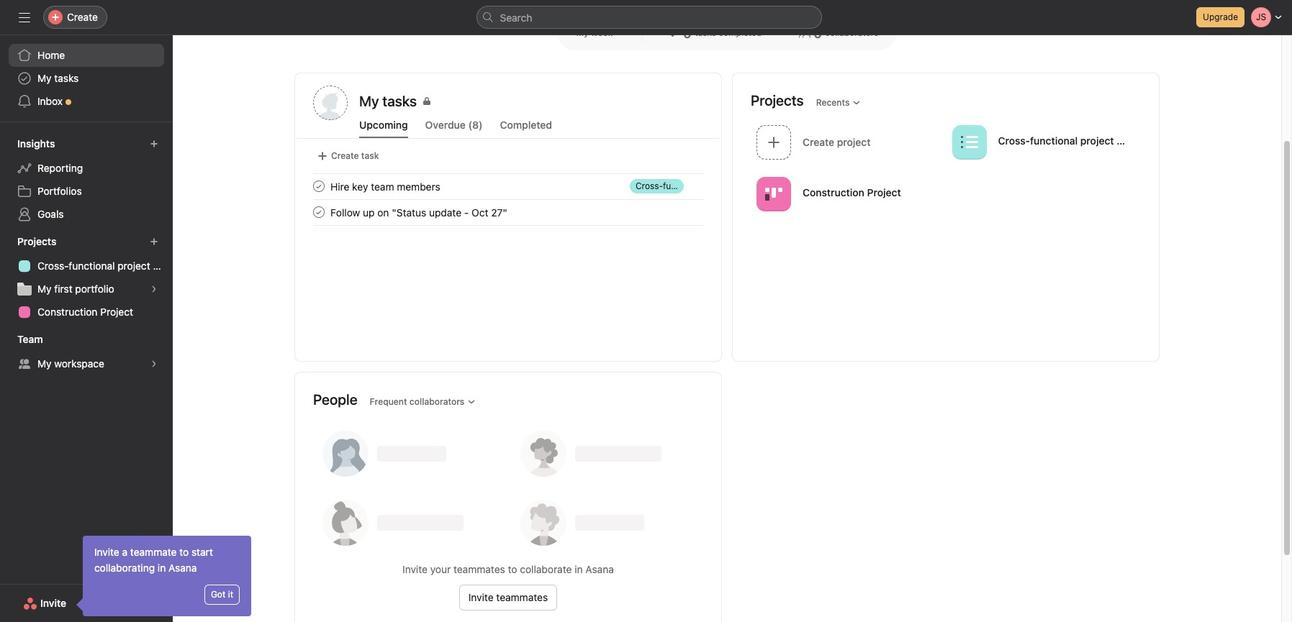 Task type: describe. For each thing, give the bounding box(es) containing it.
construction project inside projects element
[[37, 306, 133, 318]]

reporting
[[37, 162, 83, 174]]

got it button
[[204, 586, 240, 606]]

it
[[228, 590, 233, 601]]

my workspace link
[[9, 353, 164, 376]]

1 vertical spatial cross-functional project plan link
[[9, 255, 173, 278]]

cross- inside projects element
[[37, 260, 69, 272]]

project inside projects element
[[100, 306, 133, 318]]

(8)
[[469, 119, 483, 131]]

oct
[[472, 206, 489, 219]]

your
[[430, 564, 451, 576]]

"status
[[392, 206, 426, 219]]

board image
[[766, 185, 783, 203]]

projects button
[[14, 232, 69, 252]]

see details, my workspace image
[[150, 360, 158, 369]]

see details, my first portfolio image
[[150, 285, 158, 294]]

invite for invite a teammate to start collaborating in asana got it
[[94, 547, 119, 559]]

portfolios link
[[9, 180, 164, 203]]

my first portfolio link
[[9, 278, 164, 301]]

insights
[[17, 138, 55, 150]]

frequent
[[370, 396, 407, 407]]

recents
[[816, 97, 850, 108]]

project inside projects element
[[118, 260, 150, 272]]

projects element
[[0, 229, 173, 327]]

team
[[371, 180, 394, 193]]

inbox link
[[9, 90, 164, 113]]

my for my tasks
[[37, 72, 52, 84]]

invite teammates button
[[459, 586, 558, 611]]

home link
[[9, 44, 164, 67]]

goals
[[37, 208, 64, 220]]

create project link
[[751, 120, 947, 166]]

team
[[17, 333, 43, 346]]

workspace
[[54, 358, 104, 370]]

teammate
[[130, 547, 177, 559]]

0 for collaborators
[[814, 24, 823, 41]]

cross-functional project plan inside projects element
[[37, 260, 173, 272]]

1 horizontal spatial construction project link
[[751, 172, 947, 218]]

new project or portfolio image
[[150, 238, 158, 246]]

frequent collaborators
[[370, 396, 465, 407]]

key
[[352, 180, 368, 193]]

1 horizontal spatial asana
[[586, 564, 614, 576]]

tasks inside global element
[[54, 72, 79, 84]]

recents button
[[810, 93, 868, 113]]

collaborate
[[520, 564, 572, 576]]

in inside invite a teammate to start collaborating in asana got it
[[158, 562, 166, 575]]

my workspace
[[37, 358, 104, 370]]

completed
[[719, 27, 762, 38]]

hire key team members
[[331, 180, 441, 193]]

0 horizontal spatial construction project link
[[9, 301, 164, 324]]

members
[[397, 180, 441, 193]]

insights element
[[0, 131, 173, 229]]

create button
[[43, 6, 107, 29]]

completed button
[[500, 119, 552, 138]]

0 vertical spatial teammates
[[454, 564, 505, 576]]

update
[[429, 206, 462, 219]]

0 vertical spatial project
[[868, 187, 901, 199]]

frequent collaborators button
[[363, 392, 483, 412]]

1 horizontal spatial project
[[1081, 135, 1115, 147]]

mark complete checkbox for hire
[[310, 178, 328, 195]]

home
[[37, 49, 65, 61]]

to for start
[[180, 547, 189, 559]]

invite for invite your teammates to collaborate in asana
[[403, 564, 428, 576]]

create for create
[[67, 11, 98, 23]]

create task button
[[313, 146, 383, 166]]

collaborators inside dropdown button
[[410, 396, 465, 407]]

list image
[[961, 134, 978, 151]]

new insights image
[[150, 140, 158, 148]]



Task type: vqa. For each thing, say whether or not it's contained in the screenshot.
the rightmost "Construction Project" link
yes



Task type: locate. For each thing, give the bounding box(es) containing it.
my inside my first portfolio link
[[37, 283, 52, 295]]

0 left tasks completed
[[683, 24, 692, 41]]

1 vertical spatial create
[[331, 151, 359, 161]]

upgrade
[[1204, 12, 1239, 22]]

mark complete image
[[310, 178, 328, 195]]

invite a teammate to start collaborating in asana got it
[[94, 547, 233, 601]]

functional inside projects element
[[69, 260, 115, 272]]

team button
[[14, 330, 56, 350]]

0 vertical spatial plan
[[1117, 135, 1138, 147]]

0 horizontal spatial collaborators
[[410, 396, 465, 407]]

asana down start at the left of the page
[[169, 562, 197, 575]]

0 horizontal spatial plan
[[153, 260, 173, 272]]

upgrade button
[[1197, 7, 1245, 27]]

projects inside projects "dropdown button"
[[17, 236, 56, 248]]

invite inside invite a teammate to start collaborating in asana got it
[[94, 547, 119, 559]]

0 for tasks completed
[[683, 24, 692, 41]]

1 vertical spatial teammates
[[497, 592, 548, 604]]

0 vertical spatial mark complete checkbox
[[310, 178, 328, 195]]

0 vertical spatial to
[[180, 547, 189, 559]]

my inside my tasks link
[[37, 72, 52, 84]]

create inside the create task button
[[331, 151, 359, 161]]

tasks down home
[[54, 72, 79, 84]]

project down portfolio
[[100, 306, 133, 318]]

invite a teammate to start collaborating in asana tooltip
[[79, 537, 251, 617]]

0 vertical spatial project
[[1081, 135, 1115, 147]]

my tasks
[[37, 72, 79, 84]]

1 horizontal spatial project
[[868, 187, 901, 199]]

0 horizontal spatial create
[[67, 11, 98, 23]]

0 vertical spatial functional
[[1031, 135, 1078, 147]]

overdue (8)
[[425, 119, 483, 131]]

invite button
[[14, 591, 76, 617]]

reporting link
[[9, 157, 164, 180]]

hide sidebar image
[[19, 12, 30, 23]]

0 vertical spatial create
[[67, 11, 98, 23]]

in down teammate
[[158, 562, 166, 575]]

follow
[[331, 206, 360, 219]]

portfolios
[[37, 185, 82, 197]]

create project
[[803, 136, 871, 148]]

0 vertical spatial construction
[[803, 187, 865, 199]]

projects
[[751, 92, 804, 108], [17, 236, 56, 248]]

my for my workspace
[[37, 358, 52, 370]]

task
[[361, 151, 379, 161]]

inbox
[[37, 95, 63, 107]]

add profile photo image
[[313, 86, 348, 120]]

1 horizontal spatial cross-functional project plan
[[999, 135, 1138, 147]]

0 vertical spatial construction project
[[803, 187, 901, 199]]

my up inbox
[[37, 72, 52, 84]]

teams element
[[0, 327, 173, 379]]

cross- up first
[[37, 260, 69, 272]]

upcoming button
[[359, 119, 408, 138]]

Search tasks, projects, and more text field
[[476, 6, 822, 29]]

1 horizontal spatial cross-functional project plan link
[[947, 120, 1142, 166]]

my tasks link
[[9, 67, 164, 90]]

1 vertical spatial plan
[[153, 260, 173, 272]]

1 vertical spatial project
[[118, 260, 150, 272]]

1 0 from the left
[[683, 24, 692, 41]]

create task
[[331, 151, 379, 161]]

my inside my workspace link
[[37, 358, 52, 370]]

to left start at the left of the page
[[180, 547, 189, 559]]

construction project down my first portfolio link
[[37, 306, 133, 318]]

0 horizontal spatial project
[[118, 260, 150, 272]]

1 horizontal spatial construction project
[[803, 187, 901, 199]]

create left task
[[331, 151, 359, 161]]

construction project link
[[751, 172, 947, 218], [9, 301, 164, 324]]

to up invite teammates
[[508, 564, 517, 576]]

2 vertical spatial my
[[37, 358, 52, 370]]

to
[[180, 547, 189, 559], [508, 564, 517, 576]]

tasks left completed
[[695, 27, 717, 38]]

collaborators right frequent
[[410, 396, 465, 407]]

0 horizontal spatial cross-functional project plan
[[37, 260, 173, 272]]

create for create task
[[331, 151, 359, 161]]

my
[[37, 72, 52, 84], [37, 283, 52, 295], [37, 358, 52, 370]]

1 horizontal spatial in
[[575, 564, 583, 576]]

1 vertical spatial construction project
[[37, 306, 133, 318]]

teammates down invite your teammates to collaborate in asana
[[497, 592, 548, 604]]

up
[[363, 206, 375, 219]]

1 horizontal spatial to
[[508, 564, 517, 576]]

1 vertical spatial cross-
[[37, 260, 69, 272]]

0 horizontal spatial tasks
[[54, 72, 79, 84]]

project
[[868, 187, 901, 199], [100, 306, 133, 318]]

0 horizontal spatial 0
[[683, 24, 692, 41]]

first
[[54, 283, 72, 295]]

teammates
[[454, 564, 505, 576], [497, 592, 548, 604]]

27"
[[491, 206, 508, 219]]

cross-functional project plan link
[[947, 120, 1142, 166], [9, 255, 173, 278]]

collaborators
[[826, 27, 879, 38], [410, 396, 465, 407]]

global element
[[0, 35, 173, 122]]

1 vertical spatial cross-functional project plan
[[37, 260, 173, 272]]

0 vertical spatial my
[[37, 72, 52, 84]]

0 horizontal spatial construction project
[[37, 306, 133, 318]]

project down create project link
[[868, 187, 901, 199]]

construction down create project
[[803, 187, 865, 199]]

2 my from the top
[[37, 283, 52, 295]]

create
[[67, 11, 98, 23], [331, 151, 359, 161]]

0 vertical spatial cross-functional project plan
[[999, 135, 1138, 147]]

functional
[[1031, 135, 1078, 147], [69, 260, 115, 272]]

invite teammates
[[469, 592, 548, 604]]

0 horizontal spatial to
[[180, 547, 189, 559]]

my down team dropdown button
[[37, 358, 52, 370]]

1 vertical spatial functional
[[69, 260, 115, 272]]

2 mark complete checkbox from the top
[[310, 204, 328, 221]]

teammates inside button
[[497, 592, 548, 604]]

0 horizontal spatial functional
[[69, 260, 115, 272]]

0
[[683, 24, 692, 41], [814, 24, 823, 41]]

0 horizontal spatial construction
[[37, 306, 98, 318]]

1 vertical spatial collaborators
[[410, 396, 465, 407]]

in
[[158, 562, 166, 575], [575, 564, 583, 576]]

in right collaborate
[[575, 564, 583, 576]]

1 vertical spatial projects
[[17, 236, 56, 248]]

mark complete checkbox for follow
[[310, 204, 328, 221]]

tasks completed
[[695, 27, 762, 38]]

1 vertical spatial my
[[37, 283, 52, 295]]

collaborating
[[94, 562, 155, 575]]

portfolio
[[75, 283, 114, 295]]

1 vertical spatial mark complete checkbox
[[310, 204, 328, 221]]

0 horizontal spatial projects
[[17, 236, 56, 248]]

cross- right list icon
[[999, 135, 1031, 147]]

invite
[[94, 547, 119, 559], [403, 564, 428, 576], [469, 592, 494, 604], [40, 598, 66, 610]]

1 vertical spatial tasks
[[54, 72, 79, 84]]

3 my from the top
[[37, 358, 52, 370]]

completed
[[500, 119, 552, 131]]

to inside invite a teammate to start collaborating in asana got it
[[180, 547, 189, 559]]

0 vertical spatial cross-functional project plan link
[[947, 120, 1142, 166]]

1 my from the top
[[37, 72, 52, 84]]

1 horizontal spatial projects
[[751, 92, 804, 108]]

-
[[464, 206, 469, 219]]

plan
[[1117, 135, 1138, 147], [153, 260, 173, 272]]

1 horizontal spatial tasks
[[695, 27, 717, 38]]

overdue
[[425, 119, 466, 131]]

upcoming
[[359, 119, 408, 131]]

projects left the recents
[[751, 92, 804, 108]]

Mark complete checkbox
[[310, 178, 328, 195], [310, 204, 328, 221]]

goals link
[[9, 203, 164, 226]]

1 horizontal spatial plan
[[1117, 135, 1138, 147]]

construction project link down portfolio
[[9, 301, 164, 324]]

1 horizontal spatial create
[[331, 151, 359, 161]]

1 vertical spatial to
[[508, 564, 517, 576]]

1 mark complete checkbox from the top
[[310, 178, 328, 195]]

construction project link down create project link
[[751, 172, 947, 218]]

mark complete image
[[310, 204, 328, 221]]

cross-functional project plan
[[999, 135, 1138, 147], [37, 260, 173, 272]]

0 horizontal spatial project
[[100, 306, 133, 318]]

my tasks link
[[359, 91, 704, 115]]

invite for invite teammates
[[469, 592, 494, 604]]

0 vertical spatial tasks
[[695, 27, 717, 38]]

start
[[192, 547, 213, 559]]

0 vertical spatial projects
[[751, 92, 804, 108]]

asana
[[169, 562, 197, 575], [586, 564, 614, 576]]

on
[[378, 206, 389, 219]]

1 vertical spatial project
[[100, 306, 133, 318]]

tasks
[[695, 27, 717, 38], [54, 72, 79, 84]]

construction
[[803, 187, 865, 199], [37, 306, 98, 318]]

construction project down create project link
[[803, 187, 901, 199]]

construction inside projects element
[[37, 306, 98, 318]]

a
[[122, 547, 128, 559]]

construction project
[[803, 187, 901, 199], [37, 306, 133, 318]]

0 up the recents
[[814, 24, 823, 41]]

create up home link
[[67, 11, 98, 23]]

mark complete checkbox down mark complete image
[[310, 204, 328, 221]]

projects down the goals
[[17, 236, 56, 248]]

0 horizontal spatial asana
[[169, 562, 197, 575]]

0 horizontal spatial cross-functional project plan link
[[9, 255, 173, 278]]

1 horizontal spatial functional
[[1031, 135, 1078, 147]]

my for my first portfolio
[[37, 283, 52, 295]]

1 horizontal spatial 0
[[814, 24, 823, 41]]

invite for invite
[[40, 598, 66, 610]]

1 horizontal spatial collaborators
[[826, 27, 879, 38]]

1 vertical spatial construction project link
[[9, 301, 164, 324]]

0 vertical spatial cross-
[[999, 135, 1031, 147]]

my left first
[[37, 283, 52, 295]]

project
[[1081, 135, 1115, 147], [118, 260, 150, 272]]

collaborators up "recents" dropdown button
[[826, 27, 879, 38]]

0 horizontal spatial cross-
[[37, 260, 69, 272]]

hire
[[331, 180, 350, 193]]

0 vertical spatial construction project link
[[751, 172, 947, 218]]

asana right collaborate
[[586, 564, 614, 576]]

teammates right your
[[454, 564, 505, 576]]

cross-
[[999, 135, 1031, 147], [37, 260, 69, 272]]

invite your teammates to collaborate in asana
[[403, 564, 614, 576]]

0 horizontal spatial in
[[158, 562, 166, 575]]

got
[[211, 590, 226, 601]]

plan inside projects element
[[153, 260, 173, 272]]

2 0 from the left
[[814, 24, 823, 41]]

construction down first
[[37, 306, 98, 318]]

my tasks
[[359, 93, 417, 109]]

create inside create popup button
[[67, 11, 98, 23]]

my first portfolio
[[37, 283, 114, 295]]

follow up on "status update - oct 27"
[[331, 206, 508, 219]]

1 horizontal spatial cross-
[[999, 135, 1031, 147]]

overdue (8) button
[[425, 119, 483, 138]]

1 vertical spatial construction
[[37, 306, 98, 318]]

mark complete checkbox left hire
[[310, 178, 328, 195]]

1 horizontal spatial construction
[[803, 187, 865, 199]]

people
[[313, 391, 358, 408]]

to for collaborate
[[508, 564, 517, 576]]

0 vertical spatial collaborators
[[826, 27, 879, 38]]

asana inside invite a teammate to start collaborating in asana got it
[[169, 562, 197, 575]]



